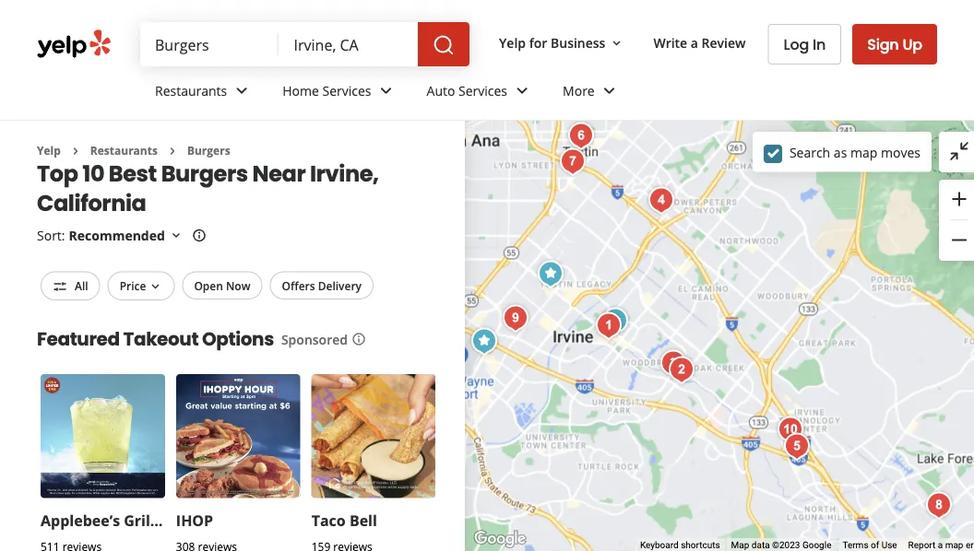 Task type: vqa. For each thing, say whether or not it's contained in the screenshot.
the Auto Repair
no



Task type: locate. For each thing, give the bounding box(es) containing it.
restaurants left 16 chevron right v2 icon
[[90, 143, 158, 158]]

0 horizontal spatial map
[[850, 144, 878, 161]]

more link
[[548, 66, 635, 120]]

24 chevron down v2 image inside more link
[[598, 80, 620, 102]]

restaurants link
[[140, 66, 268, 120], [90, 143, 158, 158]]

1 none field from the left
[[155, 34, 264, 54]]

services inside auto services link
[[458, 82, 507, 99]]

write a review
[[653, 34, 746, 51]]

0 horizontal spatial services
[[322, 82, 371, 99]]

map right the as
[[850, 144, 878, 161]]

1 horizontal spatial a
[[938, 540, 943, 551]]

search image
[[433, 34, 455, 56]]

16 chevron down v2 image right business
[[609, 36, 624, 51]]

yelp left for
[[499, 34, 526, 51]]

Near text field
[[294, 34, 403, 54]]

24 chevron down v2 image
[[231, 80, 253, 102], [375, 80, 397, 102], [511, 80, 533, 102], [598, 80, 620, 102]]

google image
[[469, 528, 530, 552]]

write
[[653, 34, 687, 51]]

a for report
[[938, 540, 943, 551]]

1 vertical spatial 16 chevron down v2 image
[[169, 229, 183, 243]]

terms
[[843, 540, 868, 551]]

yelp
[[499, 34, 526, 51], [37, 143, 61, 158]]

0 horizontal spatial none field
[[155, 34, 264, 54]]

zoom in image
[[948, 188, 970, 210]]

ihop link
[[176, 511, 213, 531]]

near
[[252, 158, 306, 189]]

a
[[691, 34, 698, 51], [938, 540, 943, 551]]

offers
[[282, 278, 315, 293]]

yelp inside yelp for business "button"
[[499, 34, 526, 51]]

yelp for business
[[499, 34, 605, 51]]

shortcuts
[[681, 540, 720, 551]]

applebee's grill + bar link
[[41, 511, 196, 531]]

hole in the wall burger image
[[921, 487, 957, 524]]

None field
[[155, 34, 264, 54], [294, 34, 403, 54]]

1 vertical spatial yelp
[[37, 143, 61, 158]]

bell
[[349, 511, 377, 531]]

24 chevron down v2 image inside home services link
[[375, 80, 397, 102]]

err
[[966, 540, 974, 551]]

california
[[37, 188, 146, 219]]

burger lounge image
[[779, 428, 815, 465]]

16 chevron right v2 image
[[165, 144, 180, 158]]

restaurants
[[155, 82, 227, 99], [90, 143, 158, 158]]

search as map moves
[[789, 144, 921, 161]]

24 chevron down v2 image down "find" text field
[[231, 80, 253, 102]]

burgers
[[187, 143, 230, 158], [161, 158, 248, 189]]

irvine,
[[310, 158, 379, 189]]

16 chevron down v2 image
[[148, 279, 163, 294]]

0 horizontal spatial yelp
[[37, 143, 61, 158]]

24 chevron down v2 image inside the restaurants link
[[231, 80, 253, 102]]

services inside home services link
[[322, 82, 371, 99]]

1 vertical spatial restaurants link
[[90, 143, 158, 158]]

yelp for yelp for business
[[499, 34, 526, 51]]

business
[[551, 34, 605, 51]]

24 chevron down v2 image inside auto services link
[[511, 80, 533, 102]]

burgers up 16 info v2 image
[[161, 158, 248, 189]]

best
[[109, 158, 157, 189]]

home services link
[[268, 66, 412, 120]]

16 chevron right v2 image
[[68, 144, 83, 158]]

24 chevron down v2 image left auto
[[375, 80, 397, 102]]

grill
[[124, 511, 155, 531]]

map for moves
[[850, 144, 878, 161]]

3 24 chevron down v2 image from the left
[[511, 80, 533, 102]]

home
[[282, 82, 319, 99]]

auto services
[[427, 82, 507, 99]]

0 vertical spatial yelp
[[499, 34, 526, 51]]

keyboard
[[640, 540, 679, 551]]

©2023
[[772, 540, 800, 551]]

terms of use link
[[843, 540, 897, 551]]

sort:
[[37, 227, 65, 244]]

1 horizontal spatial 16 chevron down v2 image
[[609, 36, 624, 51]]

2 none field from the left
[[294, 34, 403, 54]]

yelp for business button
[[492, 26, 631, 59]]

4 24 chevron down v2 image from the left
[[598, 80, 620, 102]]

top 10 best burgers near irvine, california
[[37, 158, 379, 219]]

0 vertical spatial map
[[850, 144, 878, 161]]

map left "err"
[[945, 540, 963, 551]]

use
[[881, 540, 897, 551]]

top
[[37, 158, 78, 189]]

1 horizontal spatial services
[[458, 82, 507, 99]]

24 chevron down v2 image down for
[[511, 80, 533, 102]]

sign
[[867, 34, 899, 54]]

0 vertical spatial restaurants link
[[140, 66, 268, 120]]

a right report
[[938, 540, 943, 551]]

None search field
[[140, 22, 473, 66]]

16 chevron down v2 image
[[609, 36, 624, 51], [169, 229, 183, 243]]

0 horizontal spatial 16 chevron down v2 image
[[169, 229, 183, 243]]

applebee's
[[41, 511, 120, 531]]

2 services from the left
[[458, 82, 507, 99]]

0 vertical spatial a
[[691, 34, 698, 51]]

1 vertical spatial map
[[945, 540, 963, 551]]

sign up link
[[853, 24, 937, 65]]

moves
[[881, 144, 921, 161]]

10
[[82, 158, 104, 189]]

restaurants link left 16 chevron right v2 icon
[[90, 143, 158, 158]]

map
[[850, 144, 878, 161], [945, 540, 963, 551]]

map region
[[244, 0, 974, 552]]

offers delivery button
[[270, 272, 374, 300]]

none field "find"
[[155, 34, 264, 54]]

a for write
[[691, 34, 698, 51]]

recommended
[[69, 227, 165, 244]]

a right write
[[691, 34, 698, 51]]

16 chevron down v2 image inside yelp for business "button"
[[609, 36, 624, 51]]

restaurants link down "find" text field
[[140, 66, 268, 120]]

0 vertical spatial 16 chevron down v2 image
[[609, 36, 624, 51]]

1 horizontal spatial map
[[945, 540, 963, 551]]

none field near
[[294, 34, 403, 54]]

open now
[[194, 278, 250, 293]]

2 24 chevron down v2 image from the left
[[375, 80, 397, 102]]

applebee's grill + bar
[[41, 511, 196, 531]]

data
[[752, 540, 770, 551]]

16 chevron down v2 image inside recommended popup button
[[169, 229, 183, 243]]

16 chevron down v2 image left 16 info v2 image
[[169, 229, 183, 243]]

sponsored
[[281, 331, 348, 348]]

group
[[939, 180, 974, 261]]

0 horizontal spatial a
[[691, 34, 698, 51]]

1 horizontal spatial yelp
[[499, 34, 526, 51]]

1 horizontal spatial none field
[[294, 34, 403, 54]]

0 vertical spatial restaurants
[[155, 82, 227, 99]]

1 24 chevron down v2 image from the left
[[231, 80, 253, 102]]

the cut image
[[590, 308, 627, 345]]

16 filter v2 image
[[53, 279, 67, 294]]

services right home on the top left of the page
[[322, 82, 371, 99]]

burgers inside top 10 best burgers near irvine, california
[[161, 158, 248, 189]]

restaurants down "find" text field
[[155, 82, 227, 99]]

open now button
[[182, 272, 262, 300]]

24 chevron down v2 image right the more
[[598, 80, 620, 102]]

services
[[322, 82, 371, 99], [458, 82, 507, 99]]

keyboard shortcuts button
[[640, 539, 720, 552]]

services right auto
[[458, 82, 507, 99]]

yelp left 16 chevron right v2 image on the top
[[37, 143, 61, 158]]

ihop
[[176, 511, 213, 531]]

1 vertical spatial a
[[938, 540, 943, 551]]

delivery
[[318, 278, 362, 293]]

1 services from the left
[[322, 82, 371, 99]]



Task type: describe. For each thing, give the bounding box(es) containing it.
Find text field
[[155, 34, 264, 54]]

map data ©2023 google
[[731, 540, 831, 551]]

24 chevron down v2 image for auto services
[[511, 80, 533, 102]]

taco bell image
[[532, 256, 569, 293]]

map
[[731, 540, 749, 551]]

yelp link
[[37, 143, 61, 158]]

featured
[[37, 326, 120, 352]]

24 chevron down v2 image for more
[[598, 80, 620, 102]]

shake shack image
[[772, 412, 809, 449]]

google
[[802, 540, 831, 551]]

up
[[903, 34, 922, 54]]

as
[[834, 144, 847, 161]]

wingstop image
[[597, 303, 634, 340]]

all
[[75, 278, 88, 293]]

services for auto services
[[458, 82, 507, 99]]

open
[[194, 278, 223, 293]]

review
[[702, 34, 746, 51]]

log in link
[[768, 24, 841, 65]]

for
[[529, 34, 547, 51]]

report
[[908, 540, 936, 551]]

taco bell link
[[311, 511, 377, 531]]

of
[[871, 540, 879, 551]]

report a map err
[[908, 540, 974, 551]]

ihop image
[[466, 323, 503, 360]]

business categories element
[[140, 66, 937, 120]]

recommended button
[[69, 227, 183, 244]]

1 vertical spatial restaurants
[[90, 143, 158, 158]]

taco
[[311, 511, 346, 531]]

takeout
[[123, 326, 198, 352]]

16 info v2 image
[[351, 332, 366, 347]]

restaurants inside business categories element
[[155, 82, 227, 99]]

24 chevron down v2 image for home services
[[375, 80, 397, 102]]

log
[[784, 34, 809, 55]]

auto services link
[[412, 66, 548, 120]]

16 chevron down v2 image for recommended
[[169, 229, 183, 243]]

burgers link
[[187, 143, 230, 158]]

write a review link
[[646, 26, 753, 59]]

services for home services
[[322, 82, 371, 99]]

log in
[[784, 34, 826, 55]]

home services
[[282, 82, 371, 99]]

american grub image
[[563, 118, 600, 155]]

terms of use
[[843, 540, 897, 551]]

zoom out image
[[948, 229, 970, 251]]

in
[[813, 34, 826, 55]]

report a map err link
[[908, 540, 974, 551]]

auto
[[427, 82, 455, 99]]

burgers right 16 chevron right v2 icon
[[187, 143, 230, 158]]

options
[[202, 326, 274, 352]]

filters group
[[37, 272, 377, 301]]

mooyah burgers, fries & shakes image
[[655, 345, 692, 382]]

+
[[159, 511, 167, 531]]

more
[[563, 82, 595, 99]]

now
[[226, 278, 250, 293]]

16 chevron down v2 image for yelp for business
[[609, 36, 624, 51]]

the stand - american classics redefined image
[[663, 352, 700, 389]]

taco bell
[[311, 511, 377, 531]]

collapse map image
[[948, 140, 970, 162]]

price button
[[108, 272, 175, 301]]

bar
[[171, 511, 196, 531]]

map for err
[[945, 540, 963, 551]]

hopdoddy burger bar image
[[643, 182, 680, 219]]

search
[[789, 144, 830, 161]]

offers delivery
[[282, 278, 362, 293]]

sign up
[[867, 34, 922, 54]]

hangar 24 orange county image
[[497, 300, 534, 337]]

24 chevron down v2 image for restaurants
[[231, 80, 253, 102]]

featured takeout options
[[37, 326, 274, 352]]

keyboard shortcuts
[[640, 540, 720, 551]]

yelp for yelp link
[[37, 143, 61, 158]]

peter's gourmade burgers image
[[554, 143, 591, 180]]

price
[[120, 278, 146, 293]]

16 info v2 image
[[192, 228, 206, 243]]

all button
[[41, 272, 100, 301]]



